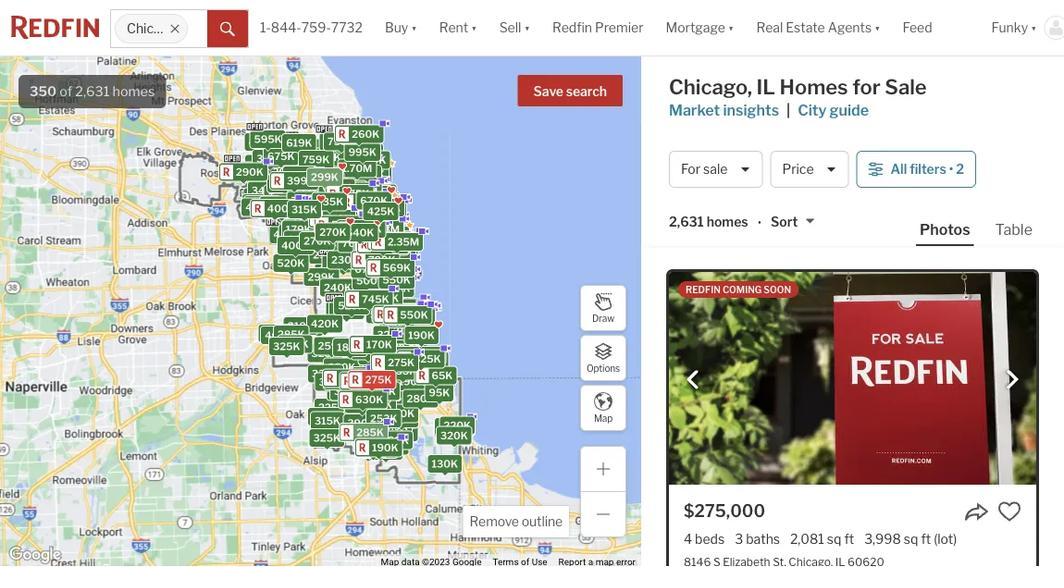 Task type: describe. For each thing, give the bounding box(es) containing it.
330k up 258k at the bottom left
[[328, 362, 356, 374]]

460k
[[393, 326, 421, 338]]

535k
[[296, 190, 324, 202]]

0 vertical spatial 1.10m
[[349, 187, 378, 199]]

1 vertical spatial 2.00m
[[382, 244, 414, 256]]

coming
[[723, 284, 762, 295]]

525k down the 1.06m
[[316, 180, 343, 192]]

2 vertical spatial 315k
[[315, 415, 341, 427]]

0 vertical spatial 2.00m
[[358, 211, 391, 223]]

1 horizontal spatial 390k
[[348, 418, 376, 430]]

69.2k
[[359, 405, 389, 417]]

0 horizontal spatial 580k
[[283, 228, 311, 240]]

1 horizontal spatial 725k
[[362, 242, 389, 254]]

1 vertical spatial 595k
[[268, 188, 296, 200]]

0 vertical spatial 725k
[[319, 197, 346, 209]]

rent ▾ button
[[440, 0, 477, 56]]

74.9k
[[362, 350, 392, 362]]

1.20m
[[376, 235, 407, 247]]

0 vertical spatial 375k
[[303, 202, 330, 214]]

guide
[[830, 101, 870, 119]]

2 horizontal spatial 580k
[[370, 309, 399, 321]]

remove chicago image
[[170, 23, 181, 34]]

photos
[[920, 220, 971, 238]]

228k
[[365, 399, 392, 411]]

240k up 44.9k
[[387, 408, 415, 420]]

1 horizontal spatial 380k
[[319, 234, 347, 246]]

0 vertical spatial 189k
[[371, 373, 398, 385]]

map button
[[581, 385, 627, 431]]

1 vertical spatial 650k
[[345, 194, 373, 206]]

real estate agents ▾ link
[[757, 0, 881, 56]]

1.55m
[[378, 238, 409, 250]]

759k
[[303, 154, 330, 166]]

750k up 759k
[[328, 136, 355, 148]]

0 vertical spatial 849k
[[354, 223, 382, 235]]

330k left 49k at the bottom
[[312, 368, 340, 380]]

draw
[[593, 313, 615, 324]]

924k
[[322, 216, 350, 228]]

1 vertical spatial 170k
[[382, 356, 408, 368]]

175k
[[417, 350, 442, 362]]

draw button
[[581, 285, 627, 331]]

1 vertical spatial 395k
[[288, 234, 316, 246]]

previous button image
[[684, 371, 703, 389]]

0 vertical spatial 995k
[[349, 146, 377, 158]]

0 horizontal spatial 3
[[351, 243, 357, 255]]

3 baths
[[735, 532, 781, 547]]

619k
[[286, 137, 313, 149]]

1 horizontal spatial 200k
[[305, 231, 333, 243]]

2 vertical spatial 480k
[[384, 314, 412, 326]]

2 horizontal spatial 3
[[735, 532, 744, 547]]

1 horizontal spatial 950k
[[361, 261, 389, 273]]

1 vertical spatial 480k
[[248, 199, 277, 211]]

0 horizontal spatial 640k
[[271, 178, 300, 190]]

570k up 685k
[[361, 189, 388, 201]]

for sale button
[[669, 151, 763, 188]]

0 horizontal spatial 599k
[[312, 201, 340, 213]]

350 of 2,631 homes
[[30, 83, 155, 100]]

1 vertical spatial 130k
[[362, 430, 388, 442]]

0 vertical spatial 284k
[[395, 357, 422, 369]]

2 horizontal spatial 475k
[[349, 398, 376, 410]]

1 vertical spatial 625k
[[381, 235, 409, 247]]

redfin
[[553, 20, 593, 36]]

sell
[[500, 20, 522, 36]]

1 vertical spatial 640k
[[346, 227, 374, 239]]

220k down '95k'
[[444, 420, 471, 432]]

780k
[[393, 302, 421, 314]]

sq for 3,998
[[904, 532, 919, 547]]

850k
[[289, 142, 318, 154]]

415k
[[262, 172, 288, 184]]

279k
[[405, 313, 432, 325]]

685k
[[368, 201, 396, 213]]

2 vertical spatial 260k
[[359, 430, 387, 442]]

market insights link
[[642, 99, 780, 121]]

1 vertical spatial 315k
[[375, 360, 401, 372]]

80k
[[410, 368, 431, 380]]

1 horizontal spatial 340k
[[295, 171, 323, 183]]

750k up the 1.85m
[[373, 202, 401, 214]]

buy ▾
[[385, 20, 417, 36]]

2 vertical spatial 650k
[[346, 229, 375, 241]]

outline
[[522, 514, 563, 530]]

1 vertical spatial 299k
[[308, 271, 335, 283]]

1 horizontal spatial 520k
[[277, 257, 305, 269]]

270k up 295k at the left top of page
[[304, 235, 331, 247]]

1 vertical spatial 225k
[[318, 402, 345, 414]]

2 vertical spatial 189k
[[383, 435, 409, 447]]

809k
[[336, 136, 365, 148]]

1 vertical spatial 340k
[[252, 185, 280, 197]]

2.20m
[[374, 241, 406, 253]]

2 vertical spatial 849k
[[357, 263, 385, 275]]

675k up 409k
[[299, 213, 327, 225]]

ft for 3,998 sq ft (lot)
[[922, 532, 932, 547]]

300k down 79.9k
[[291, 321, 319, 333]]

1 vertical spatial 995k
[[359, 220, 387, 232]]

• for filters
[[950, 161, 954, 177]]

1.85m
[[366, 215, 397, 227]]

639k
[[381, 274, 409, 286]]

2 vertical spatial 190k
[[372, 442, 399, 454]]

240k down 345k
[[232, 165, 259, 177]]

▾ for buy ▾
[[411, 20, 417, 36]]

280k
[[407, 393, 435, 405]]

of
[[60, 83, 72, 100]]

0 horizontal spatial 2,631
[[75, 83, 110, 100]]

funky ▾
[[992, 20, 1038, 36]]

2 vertical spatial 599k
[[401, 329, 429, 341]]

540k
[[292, 189, 321, 201]]

759-
[[302, 20, 331, 36]]

1 vertical spatial 420k
[[311, 318, 339, 330]]

2 vertical spatial 625k
[[390, 308, 417, 320]]

45k
[[384, 440, 405, 452]]

3.95m
[[376, 235, 409, 247]]

0 vertical spatial 260k
[[352, 128, 380, 140]]

0 horizontal spatial 950k
[[325, 196, 354, 208]]

1.38m
[[376, 227, 407, 239]]

il
[[757, 75, 776, 100]]

100k
[[388, 413, 415, 425]]

145k
[[425, 372, 451, 384]]

▾ for funky ▾
[[1032, 20, 1038, 36]]

49k
[[351, 356, 372, 368]]

▾ for mortgage ▾
[[729, 20, 735, 36]]

3,998 sq ft (lot)
[[865, 532, 958, 547]]

2 vertical spatial 130k
[[432, 458, 458, 470]]

300k down 49k at the bottom
[[328, 375, 356, 387]]

0 horizontal spatial 259k
[[318, 340, 346, 352]]

270k up 759k
[[324, 135, 351, 148]]

3.50m
[[374, 231, 407, 243]]

baths
[[746, 532, 781, 547]]

0 vertical spatial 650k
[[350, 168, 378, 180]]

1-844-759-7732
[[260, 20, 363, 36]]

0 horizontal spatial 475k
[[268, 162, 295, 174]]

439k
[[246, 201, 273, 213]]

510k
[[386, 243, 413, 255]]

389k
[[312, 175, 340, 187]]

0 vertical spatial 595k
[[254, 133, 282, 145]]

(lot)
[[934, 532, 958, 547]]

1.65m
[[357, 215, 388, 227]]

329k
[[438, 423, 466, 435]]

for
[[853, 75, 881, 100]]

0 vertical spatial 185k
[[337, 342, 363, 354]]

2 vertical spatial 375k
[[356, 407, 383, 419]]

750k down "890k"
[[338, 217, 366, 229]]

favorite button checkbox
[[998, 500, 1022, 524]]

buy ▾ button
[[385, 0, 417, 56]]

675k up 415k
[[268, 150, 295, 162]]

0 vertical spatial 199k
[[287, 250, 314, 262]]

1 vertical spatial 189k
[[377, 397, 403, 409]]

1 vertical spatial 290k
[[380, 376, 408, 388]]

220k down 155k
[[348, 385, 376, 397]]

240k up the 529k
[[324, 282, 352, 294]]

4 beds
[[684, 532, 725, 547]]

search
[[566, 84, 607, 100]]

270k down 710k at left top
[[320, 226, 347, 238]]

519k
[[269, 204, 295, 216]]

500k up 685k
[[365, 187, 393, 199]]

0 vertical spatial 310k
[[282, 208, 308, 220]]

chicago,
[[669, 75, 753, 100]]

1 vertical spatial 250k
[[440, 422, 468, 434]]

1 vertical spatial 284k
[[387, 413, 414, 426]]

sell ▾ button
[[489, 0, 542, 56]]

agents
[[828, 20, 872, 36]]

0 vertical spatial 315k
[[292, 204, 318, 216]]

rent
[[440, 20, 469, 36]]

0 vertical spatial 299k
[[311, 171, 339, 183]]

1 horizontal spatial 599k
[[361, 239, 389, 251]]

1 vertical spatial 150k
[[380, 339, 406, 351]]

city
[[798, 101, 827, 119]]

0 vertical spatial 130k
[[384, 364, 410, 376]]

570k up the 1.06m
[[329, 145, 357, 157]]

680k
[[355, 227, 383, 239]]

730k
[[361, 210, 389, 223]]

253k
[[370, 413, 398, 425]]

180k
[[404, 381, 430, 393]]

1 horizontal spatial 3
[[371, 240, 378, 252]]

0 vertical spatial 545k
[[314, 152, 342, 164]]

270k up 100k
[[386, 400, 413, 412]]

79.9k
[[319, 259, 349, 271]]

1 vertical spatial 375k
[[282, 338, 309, 351]]

450k
[[362, 289, 390, 301]]

homes inside the 2,631 homes •
[[707, 214, 749, 230]]

feed button
[[892, 0, 981, 56]]

0 vertical spatial 200k
[[231, 167, 259, 179]]

530k
[[265, 198, 293, 210]]

all filters • 2 button
[[857, 151, 977, 188]]

all filters • 2
[[891, 161, 965, 177]]

1 vertical spatial 190k
[[399, 376, 425, 388]]

675k up 230k
[[336, 239, 364, 251]]

next button image
[[1004, 371, 1022, 389]]

1 horizontal spatial 1.05m
[[399, 319, 430, 331]]

0 vertical spatial 170k
[[367, 339, 393, 351]]

770k
[[337, 237, 364, 249]]

405k
[[265, 330, 293, 342]]

1 vertical spatial 380k
[[263, 328, 291, 340]]

630k
[[356, 394, 384, 406]]

insights
[[724, 101, 780, 119]]

570k down 1.01m at the left of page
[[375, 266, 403, 278]]



Task type: vqa. For each thing, say whether or not it's contained in the screenshot.
the Options "button"
yes



Task type: locate. For each thing, give the bounding box(es) containing it.
65k
[[432, 370, 453, 382]]

1 horizontal spatial 320k
[[441, 430, 468, 442]]

save
[[534, 84, 564, 100]]

0 horizontal spatial 185k
[[337, 342, 363, 354]]

1 vertical spatial 950k
[[361, 261, 389, 273]]

695k
[[376, 226, 404, 238]]

beds
[[695, 532, 725, 547]]

0 vertical spatial 640k
[[271, 178, 300, 190]]

39.9k
[[414, 355, 445, 367]]

750k down 819k
[[291, 195, 319, 207]]

240k up 140k
[[356, 371, 384, 383]]

0 horizontal spatial 520k
[[248, 191, 276, 203]]

2,631 right of
[[75, 83, 110, 100]]

2 ft from the left
[[922, 532, 932, 547]]

1 ▾ from the left
[[411, 20, 417, 36]]

1 horizontal spatial sq
[[904, 532, 919, 547]]

2 vertical spatial 225k
[[367, 443, 394, 455]]

0 vertical spatial 420k
[[303, 175, 331, 188]]

1 vertical spatial 545k
[[330, 234, 358, 246]]

170k up 116k
[[382, 356, 408, 368]]

None search field
[[188, 10, 207, 47]]

284k up 263k
[[395, 357, 422, 369]]

1.50m
[[354, 199, 385, 211], [365, 205, 396, 217], [375, 230, 406, 242], [374, 239, 405, 251], [376, 239, 407, 251]]

1 vertical spatial 310k
[[288, 320, 314, 332]]

remove outline button
[[463, 506, 569, 538]]

submit search image
[[220, 22, 235, 37]]

table
[[996, 220, 1033, 238]]

0 horizontal spatial 390k
[[274, 204, 302, 216]]

2 horizontal spatial 200k
[[342, 422, 370, 435]]

710k
[[326, 213, 352, 225]]

1 vertical spatial 390k
[[348, 418, 376, 430]]

6 ▾ from the left
[[1032, 20, 1038, 36]]

google image
[[5, 544, 66, 568]]

2 sq from the left
[[904, 532, 919, 547]]

0 vertical spatial 1.05m
[[347, 186, 378, 198]]

real estate agents ▾
[[757, 20, 881, 36]]

market
[[669, 101, 721, 119]]

• left sort
[[758, 215, 762, 231]]

rent ▾ button
[[428, 0, 489, 56]]

▾ for rent ▾
[[471, 20, 477, 36]]

1 ft from the left
[[845, 532, 855, 547]]

1 horizontal spatial 259k
[[389, 350, 416, 362]]

189k up 253k
[[377, 397, 403, 409]]

595k down "569k" at the top left
[[383, 282, 411, 294]]

sq right 3,998
[[904, 532, 919, 547]]

200k down 69.2k
[[342, 422, 370, 435]]

150k down 460k
[[380, 339, 406, 351]]

2 horizontal spatial 599k
[[401, 329, 429, 341]]

580k up '770k'
[[331, 219, 360, 231]]

2 vertical spatial 595k
[[383, 282, 411, 294]]

rent ▾
[[440, 20, 477, 36]]

0 vertical spatial 150k
[[330, 303, 356, 315]]

1 vertical spatial 1.25m
[[366, 226, 397, 238]]

0 vertical spatial 250k
[[300, 248, 328, 260]]

500k
[[351, 147, 380, 159], [365, 187, 393, 199], [296, 233, 324, 245], [356, 275, 385, 287]]

1.75m
[[379, 237, 409, 249]]

redfin coming soon
[[686, 284, 792, 295]]

950k up 710k at left top
[[325, 196, 354, 208]]

remove outline
[[470, 514, 563, 530]]

375k
[[303, 202, 330, 214], [282, 338, 309, 351], [356, 407, 383, 419]]

190k up 280k
[[399, 376, 425, 388]]

200k
[[231, 167, 259, 179], [305, 231, 333, 243], [342, 422, 370, 435]]

390k up 179k
[[274, 204, 302, 216]]

699k
[[382, 235, 410, 247], [398, 311, 426, 323]]

545k
[[314, 152, 342, 164], [330, 234, 358, 246]]

217k
[[366, 352, 391, 364]]

0 horizontal spatial 725k
[[319, 197, 346, 209]]

340k up the 540k
[[295, 171, 323, 183]]

2.45m
[[384, 235, 416, 247]]

545k up 389k
[[314, 152, 342, 164]]

save search
[[534, 84, 607, 100]]

130k down 329k
[[432, 458, 458, 470]]

335k
[[272, 170, 300, 182], [316, 196, 344, 208], [389, 365, 417, 377], [394, 370, 421, 382]]

185k down 77.5k
[[373, 445, 399, 457]]

1-844-759-7732 link
[[260, 20, 363, 36]]

250k down 409k
[[300, 248, 328, 260]]

3 down the 680k on the top left
[[371, 240, 378, 252]]

0 horizontal spatial 380k
[[263, 328, 291, 340]]

▾
[[411, 20, 417, 36], [471, 20, 477, 36], [524, 20, 530, 36], [729, 20, 735, 36], [875, 20, 881, 36], [1032, 20, 1038, 36]]

225k
[[352, 380, 379, 392], [318, 402, 345, 414], [367, 443, 394, 455]]

295k
[[313, 249, 341, 261]]

190k down 279k
[[409, 330, 435, 342]]

• inside the 2,631 homes •
[[758, 215, 762, 231]]

for sale
[[681, 161, 728, 177]]

estate
[[786, 20, 826, 36]]

ft left (lot)
[[922, 532, 932, 547]]

ft left 3,998
[[845, 532, 855, 547]]

▾ right mortgage at top right
[[729, 20, 735, 36]]

0 vertical spatial 699k
[[382, 235, 410, 247]]

1 vertical spatial 699k
[[398, 311, 426, 323]]

729k
[[405, 311, 432, 323]]

1 sq from the left
[[828, 532, 842, 547]]

614k
[[275, 158, 301, 170]]

275k
[[275, 337, 302, 349], [388, 357, 415, 369], [365, 374, 392, 386], [368, 404, 395, 416]]

1 horizontal spatial homes
[[707, 214, 749, 230]]

420k up 535k
[[303, 175, 331, 188]]

sale
[[885, 75, 928, 100]]

1 vertical spatial 1.10m
[[342, 231, 371, 243]]

0 horizontal spatial 340k
[[252, 185, 280, 197]]

599k down 279k
[[401, 329, 429, 341]]

580k down 519k
[[283, 228, 311, 240]]

350
[[30, 83, 57, 100]]

homes down for sale button
[[707, 214, 749, 230]]

2,081 sq ft
[[791, 532, 855, 547]]

1 horizontal spatial 150k
[[380, 339, 406, 351]]

320k down 258k at the bottom left
[[319, 421, 347, 433]]

0 vertical spatial 190k
[[409, 330, 435, 342]]

4
[[684, 532, 693, 547]]

mortgage ▾ button
[[666, 0, 735, 56]]

580k
[[331, 219, 360, 231], [283, 228, 311, 240], [370, 309, 399, 321]]

345k
[[257, 153, 284, 165]]

1 vertical spatial 199k
[[375, 397, 401, 409]]

846k
[[360, 206, 388, 218]]

0 vertical spatial homes
[[113, 83, 155, 100]]

599k
[[312, 201, 340, 213], [361, 239, 389, 251], [401, 329, 429, 341]]

3 ▾ from the left
[[524, 20, 530, 36]]

2 vertical spatial 200k
[[342, 422, 370, 435]]

2 vertical spatial 290k
[[365, 399, 392, 411]]

258k
[[346, 380, 374, 392]]

sq for 2,081
[[828, 532, 842, 547]]

0 vertical spatial 1.25m
[[341, 191, 372, 203]]

290k down 345k
[[236, 166, 264, 178]]

350k
[[340, 171, 368, 183], [277, 177, 305, 189], [266, 196, 294, 208], [360, 276, 388, 288]]

185k up 49k at the bottom
[[337, 342, 363, 354]]

240k up 415k
[[256, 151, 284, 163]]

sort
[[771, 214, 798, 230]]

1 vertical spatial 849k
[[334, 251, 362, 263]]

1.03m
[[369, 223, 400, 235]]

filters
[[910, 161, 947, 177]]

475k down "850k"
[[268, 162, 295, 174]]

1 vertical spatial 2,631
[[669, 214, 704, 230]]

▾ for sell ▾
[[524, 20, 530, 36]]

259k down the 529k
[[318, 340, 346, 352]]

300k down 80k at the bottom
[[408, 388, 437, 400]]

240k down '95k'
[[443, 421, 471, 433]]

2,631 inside the 2,631 homes •
[[669, 214, 704, 230]]

189k down 44.9k
[[383, 435, 409, 447]]

95k
[[429, 387, 450, 399]]

420k down the 529k
[[311, 318, 339, 330]]

0 vertical spatial 340k
[[295, 171, 323, 183]]

0 vertical spatial •
[[950, 161, 954, 177]]

225k up 630k at the left bottom
[[352, 380, 379, 392]]

260k up 81k
[[359, 430, 387, 442]]

155k
[[361, 371, 387, 383]]

map region
[[0, 0, 688, 568]]

1 vertical spatial 200k
[[305, 231, 333, 243]]

1 horizontal spatial 185k
[[373, 445, 399, 457]]

340k up 455k
[[252, 185, 280, 197]]

220k left 140k
[[331, 386, 358, 398]]

81k
[[364, 443, 383, 455]]

290k down 339k on the left bottom of the page
[[365, 399, 392, 411]]

1 horizontal spatial 580k
[[331, 219, 360, 231]]

240k up 630k at the left bottom
[[348, 376, 376, 388]]

290k down 396k
[[380, 376, 408, 388]]

380k
[[319, 234, 347, 246], [263, 328, 291, 340]]

▾ right buy
[[411, 20, 417, 36]]

0 vertical spatial 290k
[[236, 166, 264, 178]]

0 vertical spatial 480k
[[249, 136, 277, 148]]

200k down 345k
[[231, 167, 259, 179]]

1 horizontal spatial 199k
[[375, 397, 401, 409]]

1 vertical spatial •
[[758, 215, 762, 231]]

844-
[[271, 20, 302, 36]]

photo of 8146 s elizabeth st, chicago, il 60620 image
[[669, 272, 1037, 485]]

map
[[594, 413, 613, 424]]

640k
[[271, 178, 300, 190], [346, 227, 374, 239]]

300k down '770k'
[[336, 251, 364, 263]]

1.05m
[[347, 186, 378, 198], [399, 319, 430, 331]]

585k
[[339, 195, 367, 207], [317, 198, 345, 210], [372, 220, 400, 232]]

0 vertical spatial 950k
[[325, 196, 354, 208]]

849k
[[354, 223, 382, 235], [334, 251, 362, 263], [357, 263, 385, 275]]

595k up 345k
[[254, 133, 282, 145]]

4 ▾ from the left
[[729, 20, 735, 36]]

170k up 217k
[[367, 339, 393, 351]]

570k up 799k
[[362, 241, 390, 253]]

549k
[[311, 178, 339, 190]]

325k
[[339, 128, 367, 140], [390, 323, 418, 335], [377, 329, 404, 341], [273, 341, 301, 353], [312, 348, 339, 360], [414, 353, 441, 365], [313, 433, 341, 445]]

1 horizontal spatial 250k
[[440, 422, 468, 434]]

3 left 'baths'
[[735, 532, 744, 547]]

funky
[[992, 20, 1029, 36]]

520k down 415k
[[248, 191, 276, 203]]

0 horizontal spatial 320k
[[319, 421, 347, 433]]

297k
[[389, 308, 416, 320]]

1 horizontal spatial ft
[[922, 532, 932, 547]]

310k
[[282, 208, 308, 220], [288, 320, 314, 332]]

3
[[371, 240, 378, 252], [351, 243, 357, 255], [735, 532, 744, 547]]

299k down 79.9k
[[308, 271, 335, 283]]

units
[[363, 169, 388, 181], [358, 201, 383, 213], [380, 240, 405, 252], [346, 242, 371, 254], [360, 243, 385, 255], [359, 244, 385, 256], [335, 258, 360, 270], [367, 272, 392, 284]]

259k up 396k
[[389, 350, 416, 362]]

1 vertical spatial 725k
[[362, 242, 389, 254]]

1 horizontal spatial 475k
[[314, 151, 341, 163]]

395k up 263k
[[385, 364, 413, 376]]

ft for 2,081 sq ft
[[845, 532, 855, 547]]

• inside all filters • 2 button
[[950, 161, 954, 177]]

3 down 1.30m
[[351, 243, 357, 255]]

475k down 140k
[[349, 398, 376, 410]]

395k right the 289k
[[276, 197, 303, 209]]

300k down 155k
[[334, 386, 363, 398]]

1.00m
[[343, 221, 374, 233]]

redfin
[[686, 284, 721, 295]]

photos button
[[917, 219, 992, 246]]

• for homes
[[758, 215, 762, 231]]

250k down '95k'
[[440, 422, 468, 434]]

263k
[[383, 379, 411, 391]]

190k down 77.5k
[[372, 442, 399, 454]]

890k
[[344, 204, 373, 216]]

▾ right funky
[[1032, 20, 1038, 36]]

359k
[[381, 401, 409, 413]]

595k up 519k
[[268, 188, 296, 200]]

2 inside button
[[957, 161, 965, 177]]

675k up 450k
[[355, 263, 382, 275]]

0 horizontal spatial 1.05m
[[347, 186, 378, 198]]

homes down chicago
[[113, 83, 155, 100]]

2 vertical spatial 395k
[[385, 364, 413, 376]]

▾ right the rent
[[471, 20, 477, 36]]

0 horizontal spatial homes
[[113, 83, 155, 100]]

0 horizontal spatial sq
[[828, 532, 842, 547]]

500k up 295k at the left top of page
[[296, 233, 324, 245]]

300k up 265k
[[387, 378, 416, 390]]

189k up 339k on the left bottom of the page
[[371, 373, 398, 385]]

5 ▾ from the left
[[875, 20, 881, 36]]

500k up 1.70m
[[351, 147, 380, 159]]

570k
[[329, 145, 357, 157], [361, 189, 388, 201], [362, 241, 390, 253], [375, 266, 403, 278]]

1 vertical spatial 260k
[[424, 374, 452, 386]]

130k up 263k
[[384, 364, 410, 376]]

2 ▾ from the left
[[471, 20, 477, 36]]

44.9k
[[378, 421, 408, 433]]

▾ right "agents"
[[875, 20, 881, 36]]

0 vertical spatial 625k
[[341, 200, 368, 212]]

545k down 800k
[[330, 234, 358, 246]]

525k up 560k
[[336, 184, 363, 196]]

365k
[[402, 380, 430, 392]]

225k down 77.5k
[[367, 443, 394, 455]]

1 vertical spatial 599k
[[361, 239, 389, 251]]

949k
[[378, 230, 406, 242]]

675k
[[268, 150, 295, 162], [299, 213, 327, 225], [336, 239, 364, 251], [355, 263, 382, 275]]

0 horizontal spatial 200k
[[231, 167, 259, 179]]

favorite button image
[[998, 500, 1022, 524]]

599k down the 680k on the top left
[[361, 239, 389, 251]]

560k
[[339, 199, 367, 211]]

soon
[[764, 284, 792, 295]]

500k up 450k
[[356, 275, 385, 287]]

0 horizontal spatial 199k
[[287, 250, 314, 262]]

table button
[[992, 219, 1037, 244]]

2.70m
[[376, 236, 408, 248]]

0 vertical spatial 225k
[[352, 380, 379, 392]]

299k down 759k
[[311, 171, 339, 183]]

339k
[[368, 386, 396, 398]]

200k up 295k at the left top of page
[[305, 231, 333, 243]]

2 units
[[354, 169, 388, 181], [349, 201, 383, 213], [337, 242, 371, 254], [351, 244, 385, 256], [326, 258, 360, 270], [358, 272, 392, 284]]

260k up '95k'
[[424, 374, 452, 386]]

0 horizontal spatial ft
[[845, 532, 855, 547]]

0 horizontal spatial 250k
[[300, 248, 328, 260]]

0 vertical spatial 520k
[[248, 191, 276, 203]]

270k
[[324, 135, 351, 148], [320, 226, 347, 238], [304, 235, 331, 247], [386, 400, 413, 412]]

284k up 77.5k
[[387, 413, 414, 426]]



